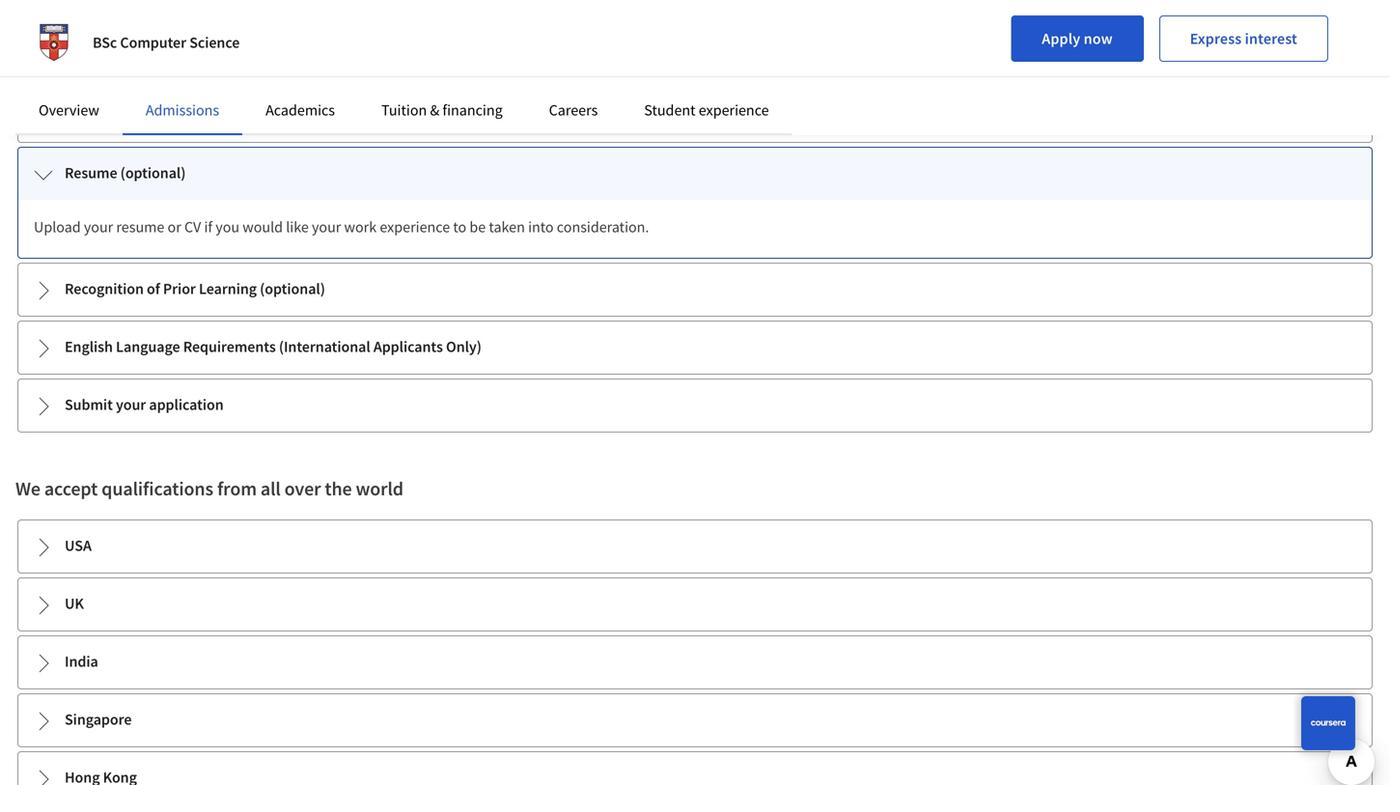 Task type: vqa. For each thing, say whether or not it's contained in the screenshot.
practices.
no



Task type: locate. For each thing, give the bounding box(es) containing it.
we accept qualifications from all over the world
[[15, 477, 404, 501]]

(international
[[279, 337, 371, 356]]

academics
[[266, 100, 335, 120]]

tuition
[[381, 100, 427, 120]]

be left taken
[[470, 217, 486, 237]]

2 horizontal spatial you
[[399, 101, 422, 121]]

the right over
[[325, 477, 352, 501]]

science right letter
[[189, 33, 240, 52]]

your inside dropdown button
[[116, 395, 146, 414]]

uk
[[65, 594, 84, 613]]

singapore button
[[18, 694, 1372, 747]]

submit for submit you letter of motivation to provide details of why you want to study the university of london bsc computer science degree. this should be a maximum of 250 words.
[[34, 101, 81, 121]]

(optional) up english language requirements (international applicants only)
[[260, 279, 325, 298]]

0 vertical spatial the
[[516, 101, 538, 121]]

of
[[148, 101, 161, 121], [353, 101, 366, 121], [609, 101, 622, 121], [1053, 101, 1066, 121], [147, 279, 160, 298]]

why
[[369, 101, 395, 121]]

motivation letter
[[65, 47, 178, 67]]

submit down english
[[65, 395, 113, 414]]

1 horizontal spatial be
[[954, 101, 970, 121]]

the right study
[[516, 101, 538, 121]]

requirements
[[183, 337, 276, 356]]

of left london
[[609, 101, 622, 121]]

of left why
[[353, 101, 366, 121]]

taken
[[489, 217, 525, 237]]

(optional)
[[120, 163, 186, 183], [260, 279, 325, 298]]

submit inside submit your application dropdown button
[[65, 395, 113, 414]]

1 vertical spatial submit
[[65, 395, 113, 414]]

you
[[84, 101, 108, 121], [399, 101, 422, 121], [216, 217, 240, 237]]

0 horizontal spatial (optional)
[[120, 163, 186, 183]]

0 vertical spatial science
[[189, 33, 240, 52]]

now
[[1084, 29, 1113, 48]]

express interest button
[[1160, 15, 1329, 62]]

to
[[238, 101, 251, 121], [461, 101, 474, 121], [453, 217, 467, 237]]

1 horizontal spatial (optional)
[[260, 279, 325, 298]]

consideration.
[[557, 217, 649, 237]]

recognition
[[65, 279, 144, 298]]

interest
[[1245, 29, 1298, 48]]

your left application
[[116, 395, 146, 414]]

be
[[954, 101, 970, 121], [470, 217, 486, 237]]

india
[[65, 652, 98, 671]]

to right want
[[461, 101, 474, 121]]

london
[[625, 101, 674, 121]]

1 horizontal spatial bsc
[[677, 101, 702, 121]]

motivation letter button
[[18, 32, 1372, 84]]

letter
[[138, 47, 178, 67]]

your
[[84, 217, 113, 237], [312, 217, 341, 237], [116, 395, 146, 414]]

bsc right university of london logo
[[93, 33, 117, 52]]

experience right student
[[699, 100, 769, 120]]

0 horizontal spatial bsc
[[93, 33, 117, 52]]

you left letter
[[84, 101, 108, 121]]

science left degree.
[[773, 101, 822, 121]]

english language requirements (international applicants only)
[[65, 337, 482, 356]]

1 vertical spatial computer
[[705, 101, 770, 121]]

0 vertical spatial computer
[[120, 33, 186, 52]]

only)
[[446, 337, 482, 356]]

you right if
[[216, 217, 240, 237]]

250
[[1069, 101, 1092, 121]]

0 horizontal spatial the
[[325, 477, 352, 501]]

1 vertical spatial be
[[470, 217, 486, 237]]

degree.
[[825, 101, 874, 121]]

over
[[285, 477, 321, 501]]

1 horizontal spatial your
[[116, 395, 146, 414]]

(optional) up resume
[[120, 163, 186, 183]]

want
[[426, 101, 458, 121]]

be left the a
[[954, 101, 970, 121]]

you left &
[[399, 101, 422, 121]]

upload your resume or cv if you would like your work experience to be taken into consideration.
[[34, 217, 649, 237]]

into
[[528, 217, 554, 237]]

to left provide
[[238, 101, 251, 121]]

experience right work
[[380, 217, 450, 237]]

usa button
[[18, 521, 1372, 573]]

university of london logo image
[[31, 19, 77, 66]]

computer
[[120, 33, 186, 52], [705, 101, 770, 121]]

maximum
[[984, 101, 1050, 121]]

your for application
[[116, 395, 146, 414]]

of left the prior
[[147, 279, 160, 298]]

1 vertical spatial science
[[773, 101, 822, 121]]

prior
[[163, 279, 196, 298]]

learning
[[199, 279, 257, 298]]

submit down university of london logo
[[34, 101, 81, 121]]

india button
[[18, 636, 1372, 689]]

of right letter
[[148, 101, 161, 121]]

1 vertical spatial experience
[[380, 217, 450, 237]]

to left taken
[[453, 217, 467, 237]]

computer up letter
[[120, 33, 186, 52]]

motivation
[[164, 101, 235, 121]]

0 horizontal spatial you
[[84, 101, 108, 121]]

your right upload
[[84, 217, 113, 237]]

overview
[[39, 100, 99, 120]]

1 vertical spatial the
[[325, 477, 352, 501]]

computer right student
[[705, 101, 770, 121]]

submit your application button
[[18, 380, 1372, 432]]

1 horizontal spatial you
[[216, 217, 240, 237]]

uk button
[[18, 578, 1372, 631]]

singapore
[[65, 710, 132, 729]]

all
[[261, 477, 281, 501]]

1 horizontal spatial science
[[773, 101, 822, 121]]

science
[[189, 33, 240, 52], [773, 101, 822, 121]]

submit
[[34, 101, 81, 121], [65, 395, 113, 414]]

0 vertical spatial experience
[[699, 100, 769, 120]]

experience
[[699, 100, 769, 120], [380, 217, 450, 237]]

your right like
[[312, 217, 341, 237]]

student
[[644, 100, 696, 120]]

1 vertical spatial (optional)
[[260, 279, 325, 298]]

bsc right london
[[677, 101, 702, 121]]

tuition & financing link
[[381, 100, 503, 120]]

express interest
[[1191, 29, 1298, 48]]

bsc
[[93, 33, 117, 52], [677, 101, 702, 121]]

careers
[[549, 100, 598, 120]]

university
[[541, 101, 606, 121]]

resume
[[65, 163, 117, 183]]

tuition & financing
[[381, 100, 503, 120]]

0 vertical spatial submit
[[34, 101, 81, 121]]

academics link
[[266, 100, 335, 120]]

express
[[1191, 29, 1242, 48]]

world
[[356, 477, 404, 501]]

0 horizontal spatial your
[[84, 217, 113, 237]]

the
[[516, 101, 538, 121], [325, 477, 352, 501]]



Task type: describe. For each thing, give the bounding box(es) containing it.
to for why
[[461, 101, 474, 121]]

of inside recognition of prior learning (optional) dropdown button
[[147, 279, 160, 298]]

provide
[[254, 101, 304, 121]]

should
[[907, 101, 951, 121]]

letter
[[111, 101, 145, 121]]

resume (optional) button
[[18, 148, 1372, 200]]

1 horizontal spatial experience
[[699, 100, 769, 120]]

1 vertical spatial bsc
[[677, 101, 702, 121]]

apply now button
[[1011, 15, 1144, 62]]

0 horizontal spatial science
[[189, 33, 240, 52]]

a
[[973, 101, 981, 121]]

student experience
[[644, 100, 769, 120]]

0 horizontal spatial computer
[[120, 33, 186, 52]]

recognition of prior learning (optional)
[[65, 279, 325, 298]]

admissions link
[[146, 100, 219, 120]]

resume (optional)
[[65, 163, 186, 183]]

2 horizontal spatial your
[[312, 217, 341, 237]]

submit your application
[[65, 395, 224, 414]]

submit for submit your application
[[65, 395, 113, 414]]

this
[[877, 101, 904, 121]]

to for your
[[453, 217, 467, 237]]

1 horizontal spatial the
[[516, 101, 538, 121]]

bsc computer science
[[93, 33, 240, 52]]

financing
[[443, 100, 503, 120]]

0 vertical spatial (optional)
[[120, 163, 186, 183]]

apply now
[[1042, 29, 1113, 48]]

careers link
[[549, 100, 598, 120]]

application
[[149, 395, 224, 414]]

apply
[[1042, 29, 1081, 48]]

usa
[[65, 536, 92, 555]]

motivation
[[65, 47, 135, 67]]

or
[[168, 217, 181, 237]]

we
[[15, 477, 41, 501]]

admissions
[[146, 100, 219, 120]]

words.
[[1095, 101, 1138, 121]]

language
[[116, 337, 180, 356]]

1 horizontal spatial computer
[[705, 101, 770, 121]]

work
[[344, 217, 377, 237]]

&
[[430, 100, 440, 120]]

accept
[[44, 477, 98, 501]]

applicants
[[374, 337, 443, 356]]

details
[[307, 101, 350, 121]]

from
[[217, 477, 257, 501]]

english language requirements (international applicants only) button
[[18, 322, 1372, 374]]

0 horizontal spatial experience
[[380, 217, 450, 237]]

student experience link
[[644, 100, 769, 120]]

recognition of prior learning (optional) button
[[18, 264, 1372, 316]]

like
[[286, 217, 309, 237]]

0 vertical spatial bsc
[[93, 33, 117, 52]]

submit you letter of motivation to provide details of why you want to study the university of london bsc computer science degree. this should be a maximum of 250 words.
[[34, 101, 1138, 121]]

english
[[65, 337, 113, 356]]

resume
[[116, 217, 165, 237]]

0 vertical spatial be
[[954, 101, 970, 121]]

qualifications
[[102, 477, 213, 501]]

upload
[[34, 217, 81, 237]]

overview link
[[39, 100, 99, 120]]

would
[[243, 217, 283, 237]]

if
[[204, 217, 213, 237]]

of left 250
[[1053, 101, 1066, 121]]

your for resume
[[84, 217, 113, 237]]

cv
[[184, 217, 201, 237]]

study
[[478, 101, 513, 121]]

0 horizontal spatial be
[[470, 217, 486, 237]]



